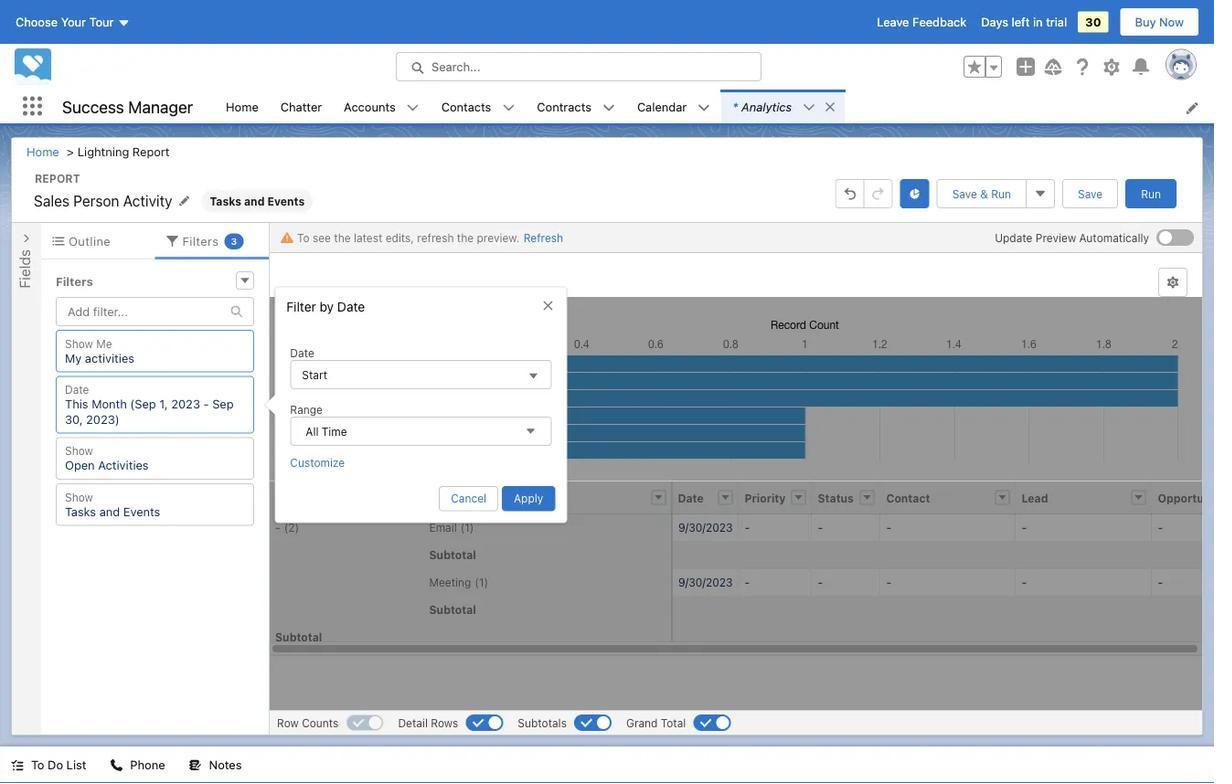 Task type: locate. For each thing, give the bounding box(es) containing it.
group
[[964, 56, 1002, 78]]

text default image left to
[[11, 760, 24, 772]]

success
[[62, 97, 124, 116]]

30
[[1086, 15, 1102, 29]]

text default image left notes
[[189, 760, 202, 772]]

success manager
[[62, 97, 193, 116]]

text default image inside "accounts" list item
[[407, 101, 420, 114]]

text default image for accounts
[[407, 101, 420, 114]]

*
[[733, 100, 738, 113]]

text default image
[[803, 101, 816, 114], [407, 101, 420, 114], [189, 760, 202, 772]]

your
[[61, 15, 86, 29]]

list item
[[722, 90, 845, 123]]

feedback
[[913, 15, 967, 29]]

list
[[66, 759, 86, 772]]

text default image right contacts on the top left of the page
[[502, 101, 515, 114]]

phone
[[130, 759, 165, 772]]

leave
[[877, 15, 910, 29]]

home
[[226, 99, 259, 113]]

0 horizontal spatial text default image
[[189, 760, 202, 772]]

2 horizontal spatial text default image
[[803, 101, 816, 114]]

text default image right analytics
[[824, 101, 837, 113]]

text default image left *
[[698, 101, 711, 114]]

text default image right analytics
[[803, 101, 816, 114]]

analytics
[[742, 100, 792, 113]]

tour
[[89, 15, 114, 29]]

text default image right "contracts"
[[603, 101, 615, 114]]

list
[[215, 90, 1215, 123]]

contracts
[[537, 99, 592, 113]]

do
[[48, 759, 63, 772]]

accounts
[[344, 99, 396, 113]]

* analytics
[[733, 100, 792, 113]]

contacts link
[[431, 90, 502, 123]]

text default image left phone
[[110, 760, 123, 772]]

search...
[[432, 60, 481, 74]]

contacts
[[441, 99, 491, 113]]

choose your tour button
[[15, 7, 131, 37]]

left
[[1012, 15, 1030, 29]]

accounts link
[[333, 90, 407, 123]]

text default image inside notes button
[[189, 760, 202, 772]]

phone button
[[99, 747, 176, 784]]

text default image right accounts
[[407, 101, 420, 114]]

calendar link
[[626, 90, 698, 123]]

accounts list item
[[333, 90, 431, 123]]

leave feedback
[[877, 15, 967, 29]]

days left in trial
[[982, 15, 1067, 29]]

text default image inside list item
[[803, 101, 816, 114]]

to
[[31, 759, 44, 772]]

1 horizontal spatial text default image
[[407, 101, 420, 114]]

text default image
[[824, 101, 837, 113], [502, 101, 515, 114], [603, 101, 615, 114], [698, 101, 711, 114], [11, 760, 24, 772], [110, 760, 123, 772]]

list containing home
[[215, 90, 1215, 123]]



Task type: vqa. For each thing, say whether or not it's contained in the screenshot.
My Drafts link in the left of the page
no



Task type: describe. For each thing, give the bounding box(es) containing it.
buy now button
[[1120, 7, 1200, 37]]

search... button
[[396, 52, 762, 81]]

buy now
[[1135, 15, 1184, 29]]

trial
[[1046, 15, 1067, 29]]

contacts list item
[[431, 90, 526, 123]]

chatter
[[281, 99, 322, 113]]

text default image inside phone button
[[110, 760, 123, 772]]

text default image inside contacts list item
[[502, 101, 515, 114]]

text default image inside the contracts list item
[[603, 101, 615, 114]]

contracts link
[[526, 90, 603, 123]]

manager
[[128, 97, 193, 116]]

days
[[982, 15, 1009, 29]]

to do list button
[[0, 747, 97, 784]]

calendar
[[637, 99, 687, 113]]

text default image inside to do list button
[[11, 760, 24, 772]]

notes
[[209, 759, 242, 772]]

buy
[[1135, 15, 1156, 29]]

list item containing *
[[722, 90, 845, 123]]

text default image inside list item
[[824, 101, 837, 113]]

choose
[[16, 15, 58, 29]]

text default image inside calendar list item
[[698, 101, 711, 114]]

in
[[1033, 15, 1043, 29]]

text default image for *
[[803, 101, 816, 114]]

chatter link
[[270, 90, 333, 123]]

now
[[1160, 15, 1184, 29]]

notes button
[[178, 747, 253, 784]]

leave feedback link
[[877, 15, 967, 29]]

contracts list item
[[526, 90, 626, 123]]

calendar list item
[[626, 90, 722, 123]]

home link
[[215, 90, 270, 123]]

choose your tour
[[16, 15, 114, 29]]

to do list
[[31, 759, 86, 772]]



